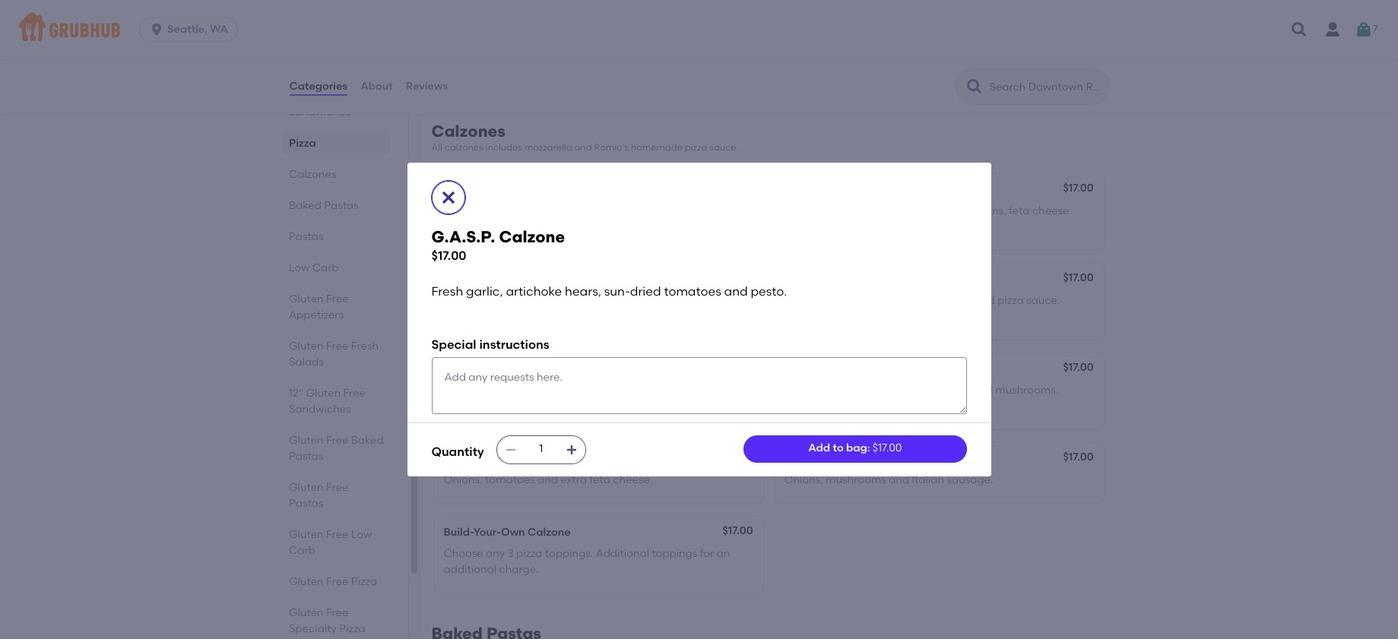 Task type: describe. For each thing, give the bounding box(es) containing it.
own
[[501, 526, 525, 539]]

0 vertical spatial low
[[289, 262, 309, 275]]

additional
[[596, 548, 649, 561]]

free for pastas
[[326, 481, 348, 494]]

seattle,
[[167, 23, 207, 36]]

gluten inside 12" gluten free sandwiches
[[306, 387, 340, 400]]

kickin
[[444, 362, 476, 375]]

onions, right with
[[868, 294, 904, 307]]

chicken, for bbq
[[810, 22, 852, 35]]

bbq chicken, mushrooms, red onions, mozzarella, and pizza sauce.
[[784, 22, 1061, 50]]

wa
[[210, 23, 228, 36]]

appetizers
[[289, 309, 343, 322]]

onions, inside greek olives, greek beef gyro meat, onions, feta cheese and tzatziki sauce on the side.
[[970, 205, 1007, 218]]

gluten free pizza
[[289, 576, 377, 589]]

chicken
[[932, 294, 972, 307]]

romios
[[444, 183, 482, 196]]

fresh garlic, artichoke hears, sun-dried tomatoes and pesto. inside fresh garlic, artichoke hears, sun-dried tomatoes and pesto. button
[[444, 294, 719, 323]]

free for baked
[[326, 434, 348, 447]]

onions
[[936, 384, 970, 397]]

beef
[[886, 205, 909, 218]]

onions, inside 'grilled chicken, onions, red peppers, mushrooms, parmesan cheese white alfredo sauce.'
[[525, 22, 562, 35]]

sauce
[[846, 220, 877, 233]]

cheese inside 'grilled chicken, onions, red peppers, mushrooms, parmesan cheese white alfredo sauce.'
[[565, 37, 602, 50]]

pepperoni, canadian bacon, onions and mushrooms.
[[784, 384, 1059, 397]]

Input item quantity number field
[[524, 436, 558, 464]]

categories
[[289, 80, 348, 93]]

pizza inside calzones all calzones includes mozzarella and romio's homemade pizza sauce.
[[685, 143, 707, 153]]

chicken, for grilled
[[480, 22, 523, 35]]

side.
[[914, 220, 938, 233]]

baked inside gluten free baked pastas
[[351, 434, 383, 447]]

on
[[879, 220, 892, 233]]

white
[[604, 37, 632, 50]]

add to bag: $17.00
[[809, 442, 902, 455]]

hot
[[306, 90, 324, 103]]

12" hot sandwiches
[[289, 90, 351, 119]]

gluten free appetizers
[[289, 293, 348, 322]]

extra
[[561, 474, 587, 487]]

instructions
[[479, 338, 550, 352]]

onions, mushrooms and italian sausage.
[[784, 474, 994, 487]]

onions, tomatoes and extra feta cheese.
[[444, 474, 653, 487]]

bbq chicken, mushrooms, red onions, mozzarella, and pizza sauce. button
[[775, 0, 1104, 89]]

about
[[361, 80, 393, 93]]

gyro
[[912, 205, 935, 218]]

and inside the bbq chicken, mushrooms, red onions, mozzarella, and pizza sauce.
[[1041, 22, 1061, 35]]

seattle, wa button
[[139, 17, 244, 42]]

free for specialty
[[326, 607, 348, 620]]

comes with red onions, bbq chicken and pizza sauce.
[[784, 294, 1060, 307]]

12" for 12" gluten free sandwiches
[[289, 387, 303, 400]]

pizza inside the bbq chicken, mushrooms, red onions, mozzarella, and pizza sauce.
[[784, 37, 811, 50]]

low carb
[[289, 262, 338, 275]]

free inside 12" gluten free sandwiches
[[343, 387, 365, 400]]

seattle, wa
[[167, 23, 228, 36]]

mozzarella
[[524, 143, 572, 153]]

gluten for gluten free baked pastas
[[289, 434, 323, 447]]

free for pizza
[[326, 576, 348, 589]]

12" gluten free sandwiches
[[289, 387, 365, 416]]

toppings
[[652, 548, 698, 561]]

toppings.
[[545, 548, 593, 561]]

olives.
[[475, 220, 506, 233]]

search icon image
[[965, 78, 984, 96]]

gluten for gluten free fresh salads
[[289, 340, 323, 353]]

comes
[[784, 294, 821, 307]]

free for low
[[326, 529, 348, 541]]

romios calzone
[[444, 183, 528, 196]]

any
[[486, 548, 505, 561]]

svg image inside main navigation navigation
[[1290, 21, 1309, 39]]

garlic, inside button
[[474, 294, 506, 307]]

red
[[444, 384, 464, 397]]

grilled
[[444, 22, 478, 35]]

cheese.
[[613, 474, 653, 487]]

no
[[528, 399, 543, 412]]

1 greek from the left
[[784, 205, 816, 218]]

cheese inside greek olives, greek beef gyro meat, onions, feta cheese and tzatziki sauce on the side.
[[1032, 205, 1070, 218]]

onions, for zeus
[[784, 474, 823, 487]]

peppers, inside 'red onions, bbq chicken, jalapeno peppers, mushrooms and bbq sauce. no pizza sauce.'
[[624, 384, 670, 397]]

choose any 3 pizza toppings. additional toppings for an additional charge.
[[444, 548, 730, 576]]

red onions, bbq chicken, jalapeno peppers, mushrooms and bbq sauce. no pizza sauce.
[[444, 384, 733, 412]]

calzones all calzones includes mozzarella and romio's homemade pizza sauce.
[[432, 121, 739, 153]]

build-
[[444, 526, 474, 539]]

red for peppers,
[[565, 22, 582, 35]]

charge.
[[499, 563, 539, 576]]

categories button
[[289, 59, 348, 114]]

feta inside greek olives, greek beef gyro meat, onions, feta cheese and tzatziki sauce on the side.
[[1009, 205, 1030, 218]]

bag:
[[846, 442, 870, 455]]

calzones
[[445, 143, 483, 153]]

pizza inside choose any 3 pizza toppings. additional toppings for an additional charge.
[[516, 548, 543, 561]]

calzone for romios
[[485, 183, 528, 196]]

g.a.s.p.
[[432, 228, 495, 247]]

gluten free specialty pizza
[[289, 607, 365, 636]]

pepperoni, canadian bacon, sausage, mushrooms and black olives.
[[444, 205, 728, 233]]

$17.00 for onions, tomatoes and extra feta cheese.
[[723, 451, 753, 464]]

free for fresh
[[326, 340, 348, 353]]

artichoke inside "fresh garlic, artichoke hears, sun-dried tomatoes and pesto."
[[508, 294, 557, 307]]

and inside 'red onions, bbq chicken, jalapeno peppers, mushrooms and bbq sauce. no pizza sauce.'
[[444, 399, 464, 412]]

for
[[700, 548, 714, 561]]

to
[[833, 442, 844, 455]]

fresh inside button
[[444, 294, 471, 307]]

reviews button
[[405, 59, 449, 114]]

sandwiches inside 12" gluten free sandwiches
[[289, 403, 351, 416]]

black
[[444, 220, 472, 233]]

pizza inside 'red onions, bbq chicken, jalapeno peppers, mushrooms and bbq sauce. no pizza sauce.'
[[546, 399, 572, 412]]

plato's calzone
[[444, 452, 525, 465]]

sauce. inside 'grilled chicken, onions, red peppers, mushrooms, parmesan cheese white alfredo sauce.'
[[484, 53, 518, 66]]

and inside calzones all calzones includes mozzarella and romio's homemade pizza sauce.
[[574, 143, 592, 153]]

1 vertical spatial feta
[[590, 474, 611, 487]]

$17.00 inside g.a.s.p. calzone $17.00
[[432, 249, 467, 263]]

7
[[1373, 23, 1378, 36]]

gluten for gluten free appetizers
[[289, 293, 323, 306]]

Special instructions text field
[[432, 357, 967, 414]]

your-
[[474, 526, 501, 539]]

12" for 12" hot sandwiches
[[289, 90, 303, 103]]

grilled chicken, onions, red peppers, mushrooms, parmesan cheese white alfredo sauce. button
[[435, 0, 763, 89]]



Task type: vqa. For each thing, say whether or not it's contained in the screenshot.
Star icon
no



Task type: locate. For each thing, give the bounding box(es) containing it.
fresh inside the gluten free fresh salads
[[351, 340, 378, 353]]

gluten up "gluten free specialty pizza"
[[289, 576, 323, 589]]

0 horizontal spatial pesto.
[[444, 310, 475, 323]]

calzones for calzones
[[289, 168, 336, 181]]

bianca pizza image
[[649, 0, 763, 89]]

free inside gluten free baked pastas
[[326, 434, 348, 447]]

garlic,
[[466, 284, 503, 299], [474, 294, 506, 307]]

0 horizontal spatial red
[[565, 22, 582, 35]]

chicken, inside 'red onions, bbq chicken, jalapeno peppers, mushrooms and bbq sauce. no pizza sauce.'
[[531, 384, 574, 397]]

1 horizontal spatial low
[[351, 529, 372, 541]]

0 vertical spatial calzones
[[432, 121, 506, 140]]

calzones inside calzones all calzones includes mozzarella and romio's homemade pizza sauce.
[[432, 121, 506, 140]]

2 horizontal spatial chicken,
[[810, 22, 852, 35]]

svg image
[[1355, 21, 1373, 39], [149, 22, 164, 37], [505, 444, 517, 456], [566, 444, 578, 456]]

low up gluten free pizza
[[351, 529, 372, 541]]

1 vertical spatial calzones
[[289, 168, 336, 181]]

dried inside button
[[617, 294, 643, 307]]

1 vertical spatial 12"
[[289, 387, 303, 400]]

add
[[809, 442, 831, 455]]

12"
[[289, 90, 303, 103], [289, 387, 303, 400]]

fresh
[[432, 284, 463, 299], [444, 294, 471, 307], [351, 340, 378, 353]]

gluten for gluten free low carb
[[289, 529, 323, 541]]

chicken, inside the bbq chicken, mushrooms, red onions, mozzarella, and pizza sauce.
[[810, 22, 852, 35]]

1 horizontal spatial onions,
[[784, 474, 823, 487]]

greek up sauce
[[852, 205, 883, 218]]

svg image inside 7 button
[[1355, 21, 1373, 39]]

1 horizontal spatial baked
[[351, 434, 383, 447]]

gluten down 12" gluten free sandwiches on the left bottom of the page
[[289, 434, 323, 447]]

pesto. up special at the bottom of page
[[444, 310, 475, 323]]

gluten inside gluten free baked pastas
[[289, 434, 323, 447]]

pepperoni,
[[444, 205, 499, 218], [784, 384, 840, 397]]

baked down 12" gluten free sandwiches on the left bottom of the page
[[351, 434, 383, 447]]

calzone inside g.a.s.p. calzone $17.00
[[499, 228, 565, 247]]

pepperoni, for pepperoni, canadian bacon, onions and mushrooms.
[[784, 384, 840, 397]]

gluten inside gluten free appetizers
[[289, 293, 323, 306]]

red for onions,
[[921, 22, 938, 35]]

calzone for zeus
[[811, 452, 854, 465]]

pizza down the 'gluten free low carb'
[[351, 576, 377, 589]]

onions, for plato's
[[444, 474, 483, 487]]

free inside the gluten free fresh salads
[[326, 340, 348, 353]]

alfredo
[[444, 53, 481, 66]]

bbq
[[784, 22, 807, 35], [907, 294, 930, 307], [506, 384, 528, 397], [467, 399, 489, 412]]

pepperoni, up add
[[784, 384, 840, 397]]

2 sandwiches from the top
[[289, 403, 351, 416]]

bacon, left sausage,
[[557, 205, 593, 218]]

red inside the bbq chicken, mushrooms, red onions, mozzarella, and pizza sauce.
[[921, 22, 938, 35]]

canadian up olives.
[[502, 205, 554, 218]]

mushrooms inside pepperoni, canadian bacon, sausage, mushrooms and black olives.
[[645, 205, 705, 218]]

parmesan
[[510, 37, 562, 50]]

free
[[326, 293, 348, 306], [326, 340, 348, 353], [343, 387, 365, 400], [326, 434, 348, 447], [326, 481, 348, 494], [326, 529, 348, 541], [326, 576, 348, 589], [326, 607, 348, 620]]

0 horizontal spatial chicken,
[[480, 22, 523, 35]]

2 vertical spatial mushrooms
[[826, 474, 886, 487]]

free for appetizers
[[326, 293, 348, 306]]

1 vertical spatial cheese
[[1032, 205, 1070, 218]]

1 horizontal spatial calzones
[[432, 121, 506, 140]]

free down the 'gluten free low carb'
[[326, 576, 348, 589]]

gluten for gluten free pastas
[[289, 481, 323, 494]]

calzone for plato's
[[482, 452, 525, 465]]

0 vertical spatial pesto.
[[751, 284, 787, 299]]

0 horizontal spatial calzones
[[289, 168, 336, 181]]

$17.00 for pepperoni, canadian bacon, onions and mushrooms.
[[1063, 361, 1094, 374]]

1 vertical spatial peppers,
[[624, 384, 670, 397]]

0 vertical spatial 12"
[[289, 90, 303, 103]]

0 vertical spatial pepperoni,
[[444, 205, 499, 218]]

canadian for onions
[[843, 384, 895, 397]]

mushrooms inside 'red onions, bbq chicken, jalapeno peppers, mushrooms and bbq sauce. no pizza sauce.'
[[672, 384, 733, 397]]

0 horizontal spatial cheese
[[565, 37, 602, 50]]

1 horizontal spatial canadian
[[843, 384, 895, 397]]

calzone
[[485, 183, 528, 196], [499, 228, 565, 247], [524, 362, 567, 375], [482, 452, 525, 465], [811, 452, 854, 465], [528, 526, 571, 539]]

0 horizontal spatial baked
[[289, 199, 321, 212]]

includes
[[486, 143, 522, 153]]

feta
[[1009, 205, 1030, 218], [590, 474, 611, 487]]

pastas inside gluten free pastas
[[289, 497, 323, 510]]

gluten inside the 'gluten free low carb'
[[289, 529, 323, 541]]

pesto. left with
[[751, 284, 787, 299]]

1 sandwiches from the top
[[289, 106, 351, 119]]

0 vertical spatial bacon,
[[557, 205, 593, 218]]

0 horizontal spatial greek
[[784, 205, 816, 218]]

olives,
[[818, 205, 849, 218]]

0 vertical spatial peppers,
[[584, 22, 630, 35]]

feta right meat,
[[1009, 205, 1030, 218]]

1 horizontal spatial cheese
[[1032, 205, 1070, 218]]

about button
[[360, 59, 394, 114]]

1 horizontal spatial pepperoni,
[[784, 384, 840, 397]]

pizza down 12" hot sandwiches
[[289, 137, 316, 150]]

1 vertical spatial canadian
[[843, 384, 895, 397]]

gluten down gluten free baked pastas
[[289, 481, 323, 494]]

12" left hot
[[289, 90, 303, 103]]

1 vertical spatial bacon,
[[897, 384, 934, 397]]

hears, inside button
[[560, 294, 591, 307]]

red inside 'grilled chicken, onions, red peppers, mushrooms, parmesan cheese white alfredo sauce.'
[[565, 22, 582, 35]]

plato's
[[444, 452, 479, 465]]

$17.00 for comes with red onions, bbq chicken and pizza sauce.
[[1063, 271, 1094, 284]]

sausage,
[[595, 205, 642, 218]]

calzones up baked pastas
[[289, 168, 336, 181]]

low up gluten free appetizers on the left
[[289, 262, 309, 275]]

1 vertical spatial svg image
[[439, 189, 457, 207]]

0 vertical spatial pizza
[[289, 137, 316, 150]]

0 vertical spatial mushrooms
[[645, 205, 705, 218]]

0 horizontal spatial onions,
[[444, 474, 483, 487]]

peppers, up the white
[[584, 22, 630, 35]]

0 vertical spatial cheese
[[565, 37, 602, 50]]

2 vertical spatial pizza
[[339, 623, 365, 636]]

$17.00 for choose any 3 pizza toppings. additional toppings for an additional charge.
[[723, 525, 753, 538]]

gluten for gluten free specialty pizza
[[289, 607, 323, 620]]

0 vertical spatial carb
[[312, 262, 338, 275]]

carb up gluten free pizza
[[289, 544, 315, 557]]

free inside "gluten free specialty pizza"
[[326, 607, 348, 620]]

0 horizontal spatial svg image
[[439, 189, 457, 207]]

1 vertical spatial pizza
[[351, 576, 377, 589]]

2 horizontal spatial red
[[921, 22, 938, 35]]

gluten inside gluten free pastas
[[289, 481, 323, 494]]

romio's
[[594, 143, 629, 153]]

pepperoni, up black at top
[[444, 205, 499, 218]]

1 horizontal spatial chicken,
[[531, 384, 574, 397]]

free up appetizers
[[326, 293, 348, 306]]

1 vertical spatial mushrooms
[[672, 384, 733, 397]]

peppers, inside 'grilled chicken, onions, red peppers, mushrooms, parmesan cheese white alfredo sauce.'
[[584, 22, 630, 35]]

pepperoni, inside pepperoni, canadian bacon, sausage, mushrooms and black olives.
[[444, 205, 499, 218]]

12" down salads
[[289, 387, 303, 400]]

sandwiches down hot
[[289, 106, 351, 119]]

mushrooms, inside 'grilled chicken, onions, red peppers, mushrooms, parmesan cheese white alfredo sauce.'
[[444, 37, 507, 50]]

sauce. inside the bbq chicken, mushrooms, red onions, mozzarella, and pizza sauce.
[[813, 37, 847, 50]]

canadian up bag: at the bottom right of page
[[843, 384, 895, 397]]

gluten free baked pastas
[[289, 434, 383, 463]]

build-your-own calzone
[[444, 526, 571, 539]]

3
[[508, 548, 514, 561]]

homemade
[[631, 143, 683, 153]]

feta right extra
[[590, 474, 611, 487]]

special instructions
[[432, 338, 550, 352]]

italian
[[912, 474, 945, 487]]

free down the gluten free fresh salads
[[343, 387, 365, 400]]

onions, down zeus
[[784, 474, 823, 487]]

gluten for gluten free pizza
[[289, 576, 323, 589]]

salads
[[289, 356, 323, 369]]

garlic, down g.a.s.p. calzone $17.00
[[466, 284, 503, 299]]

mushrooms, inside the bbq chicken, mushrooms, red onions, mozzarella, and pizza sauce.
[[855, 22, 918, 35]]

2 onions, from the left
[[784, 474, 823, 487]]

sausage.
[[947, 474, 994, 487]]

choose
[[444, 548, 483, 561]]

calzones
[[432, 121, 506, 140], [289, 168, 336, 181]]

gluten inside the gluten free fresh salads
[[289, 340, 323, 353]]

0 horizontal spatial pepperoni,
[[444, 205, 499, 218]]

calzones for calzones all calzones includes mozzarella and romio's homemade pizza sauce.
[[432, 121, 506, 140]]

1 horizontal spatial feta
[[1009, 205, 1030, 218]]

fresh garlic, artichoke hears, sun-dried tomatoes and pesto. button
[[435, 263, 763, 340]]

1 vertical spatial carb
[[289, 544, 315, 557]]

special
[[432, 338, 477, 352]]

gluten down salads
[[306, 387, 340, 400]]

0 horizontal spatial low
[[289, 262, 309, 275]]

svg image inside seattle, wa button
[[149, 22, 164, 37]]

garlic, up special instructions
[[474, 294, 506, 307]]

onions, inside 'red onions, bbq chicken, jalapeno peppers, mushrooms and bbq sauce. no pizza sauce.'
[[467, 384, 503, 397]]

tzatziki
[[807, 220, 843, 233]]

free down gluten free baked pastas
[[326, 481, 348, 494]]

peppers,
[[584, 22, 630, 35], [624, 384, 670, 397]]

baked pastas
[[289, 199, 358, 212]]

carb up gluten free appetizers on the left
[[312, 262, 338, 275]]

0 vertical spatial feta
[[1009, 205, 1030, 218]]

reviews
[[406, 80, 448, 93]]

canadian
[[502, 205, 554, 218], [843, 384, 895, 397]]

onions, left "mozzarella,"
[[941, 22, 977, 35]]

bacon, inside pepperoni, canadian bacon, sausage, mushrooms and black olives.
[[557, 205, 593, 218]]

gluten up appetizers
[[289, 293, 323, 306]]

1 vertical spatial pepperoni,
[[784, 384, 840, 397]]

pesto. inside button
[[444, 310, 475, 323]]

12" inside 12" hot sandwiches
[[289, 90, 303, 103]]

pesto.
[[751, 284, 787, 299], [444, 310, 475, 323]]

tomatoes
[[664, 284, 721, 299], [646, 294, 696, 307], [485, 474, 535, 487]]

1 horizontal spatial mushrooms,
[[855, 22, 918, 35]]

and inside greek olives, greek beef gyro meat, onions, feta cheese and tzatziki sauce on the side.
[[784, 220, 805, 233]]

0 vertical spatial sandwiches
[[289, 106, 351, 119]]

1 vertical spatial low
[[351, 529, 372, 541]]

low
[[289, 262, 309, 275], [351, 529, 372, 541]]

grilled chicken, onions, red peppers, mushrooms, parmesan cheese white alfredo sauce.
[[444, 22, 632, 66]]

1 horizontal spatial red
[[848, 294, 865, 307]]

chicken,
[[480, 22, 523, 35], [810, 22, 852, 35], [531, 384, 574, 397]]

specialty
[[289, 623, 336, 636]]

low inside the 'gluten free low carb'
[[351, 529, 372, 541]]

gluten
[[289, 293, 323, 306], [289, 340, 323, 353], [306, 387, 340, 400], [289, 434, 323, 447], [289, 481, 323, 494], [289, 529, 323, 541], [289, 576, 323, 589], [289, 607, 323, 620]]

canadian for sausage,
[[502, 205, 554, 218]]

onions, right meat,
[[970, 205, 1007, 218]]

free inside the 'gluten free low carb'
[[326, 529, 348, 541]]

kickin chicken calzone
[[444, 362, 567, 375]]

bacon, for onions
[[897, 384, 934, 397]]

hears,
[[565, 284, 601, 299], [560, 294, 591, 307]]

pizza
[[784, 37, 811, 50], [685, 143, 707, 153], [998, 294, 1024, 307], [546, 399, 572, 412], [516, 548, 543, 561]]

sauce.
[[813, 37, 847, 50], [484, 53, 518, 66], [710, 143, 739, 153], [1027, 294, 1060, 307], [492, 399, 526, 412], [575, 399, 609, 412]]

free down gluten free pastas
[[326, 529, 348, 541]]

free up specialty
[[326, 607, 348, 620]]

7 button
[[1355, 16, 1378, 43]]

calzones up "calzones"
[[432, 121, 506, 140]]

pizza right specialty
[[339, 623, 365, 636]]

1 12" from the top
[[289, 90, 303, 103]]

0 vertical spatial mushrooms,
[[855, 22, 918, 35]]

greek up tzatziki
[[784, 205, 816, 218]]

chicken, inside 'grilled chicken, onions, red peppers, mushrooms, parmesan cheese white alfredo sauce.'
[[480, 22, 523, 35]]

gluten free fresh salads
[[289, 340, 378, 369]]

0 horizontal spatial bacon,
[[557, 205, 593, 218]]

sun- inside button
[[594, 294, 617, 307]]

gluten free pastas
[[289, 481, 348, 510]]

1 horizontal spatial svg image
[[1290, 21, 1309, 39]]

0 horizontal spatial canadian
[[502, 205, 554, 218]]

gluten down gluten free pastas
[[289, 529, 323, 541]]

baked up low carb
[[289, 199, 321, 212]]

onions, down chicken
[[467, 384, 503, 397]]

free inside gluten free pastas
[[326, 481, 348, 494]]

gluten up specialty
[[289, 607, 323, 620]]

onions, down plato's
[[444, 474, 483, 487]]

1 vertical spatial baked
[[351, 434, 383, 447]]

g.a.s.p. calzone $17.00
[[432, 228, 565, 263]]

sandwiches up gluten free baked pastas
[[289, 403, 351, 416]]

$17.00 for greek olives, greek beef gyro meat, onions, feta cheese and tzatziki sauce on the side.
[[1063, 182, 1094, 195]]

fresh garlic, artichoke hears, sun-dried tomatoes and pesto.
[[432, 284, 787, 299], [444, 294, 719, 323]]

0 vertical spatial baked
[[289, 199, 321, 212]]

canadian inside pepperoni, canadian bacon, sausage, mushrooms and black olives.
[[502, 205, 554, 218]]

and inside pepperoni, canadian bacon, sausage, mushrooms and black olives.
[[708, 205, 728, 218]]

1 horizontal spatial greek
[[852, 205, 883, 218]]

peppers, right jalapeno
[[624, 384, 670, 397]]

1 vertical spatial pesto.
[[444, 310, 475, 323]]

all
[[432, 143, 442, 153]]

free inside gluten free appetizers
[[326, 293, 348, 306]]

dried
[[630, 284, 661, 299], [617, 294, 643, 307]]

free down 12" gluten free sandwiches on the left bottom of the page
[[326, 434, 348, 447]]

quantity
[[432, 445, 484, 459]]

0 vertical spatial svg image
[[1290, 21, 1309, 39]]

sauce. inside calzones all calzones includes mozzarella and romio's homemade pizza sauce.
[[710, 143, 739, 153]]

bacon, left onions
[[897, 384, 934, 397]]

carb
[[312, 262, 338, 275], [289, 544, 315, 557]]

mushrooms.
[[996, 384, 1059, 397]]

gluten inside "gluten free specialty pizza"
[[289, 607, 323, 620]]

gluten up salads
[[289, 340, 323, 353]]

Search Downtown Romio's Pizza and Pasta search field
[[988, 80, 1105, 94]]

gluten free low carb
[[289, 529, 372, 557]]

cheese
[[565, 37, 602, 50], [1032, 205, 1070, 218]]

1 horizontal spatial pesto.
[[751, 284, 787, 299]]

1 onions, from the left
[[444, 474, 483, 487]]

main navigation navigation
[[0, 0, 1398, 59]]

1 vertical spatial mushrooms,
[[444, 37, 507, 50]]

12" inside 12" gluten free sandwiches
[[289, 387, 303, 400]]

carb inside the 'gluten free low carb'
[[289, 544, 315, 557]]

1 horizontal spatial bacon,
[[897, 384, 934, 397]]

calzone for g.a.s.p.
[[499, 228, 565, 247]]

chicken
[[478, 362, 521, 375]]

pastas inside gluten free baked pastas
[[289, 450, 323, 463]]

$17.00 for onions, mushrooms and italian sausage.
[[1063, 451, 1094, 464]]

2 greek from the left
[[852, 205, 883, 218]]

tomatoes inside button
[[646, 294, 696, 307]]

bacon, for sausage,
[[557, 205, 593, 218]]

free down appetizers
[[326, 340, 348, 353]]

2 12" from the top
[[289, 387, 303, 400]]

svg image
[[1290, 21, 1309, 39], [439, 189, 457, 207]]

meat,
[[937, 205, 967, 218]]

jalapeno
[[576, 384, 622, 397]]

svg image left 7 button
[[1290, 21, 1309, 39]]

mushrooms,
[[855, 22, 918, 35], [444, 37, 507, 50]]

0 horizontal spatial mushrooms,
[[444, 37, 507, 50]]

pizza inside "gluten free specialty pizza"
[[339, 623, 365, 636]]

svg image up black at top
[[439, 189, 457, 207]]

1 vertical spatial sandwiches
[[289, 403, 351, 416]]

pepperoni, for pepperoni, canadian bacon, sausage, mushrooms and black olives.
[[444, 205, 499, 218]]

onions, inside the bbq chicken, mushrooms, red onions, mozzarella, and pizza sauce.
[[941, 22, 977, 35]]

onions, up parmesan
[[525, 22, 562, 35]]

zeus calzone
[[784, 452, 854, 465]]

zeus
[[784, 452, 809, 465]]

pastas
[[324, 199, 358, 212], [289, 230, 323, 243], [289, 450, 323, 463], [289, 497, 323, 510]]

bbq inside the bbq chicken, mushrooms, red onions, mozzarella, and pizza sauce.
[[784, 22, 807, 35]]

0 horizontal spatial feta
[[590, 474, 611, 487]]

additional
[[444, 563, 497, 576]]

0 vertical spatial canadian
[[502, 205, 554, 218]]



